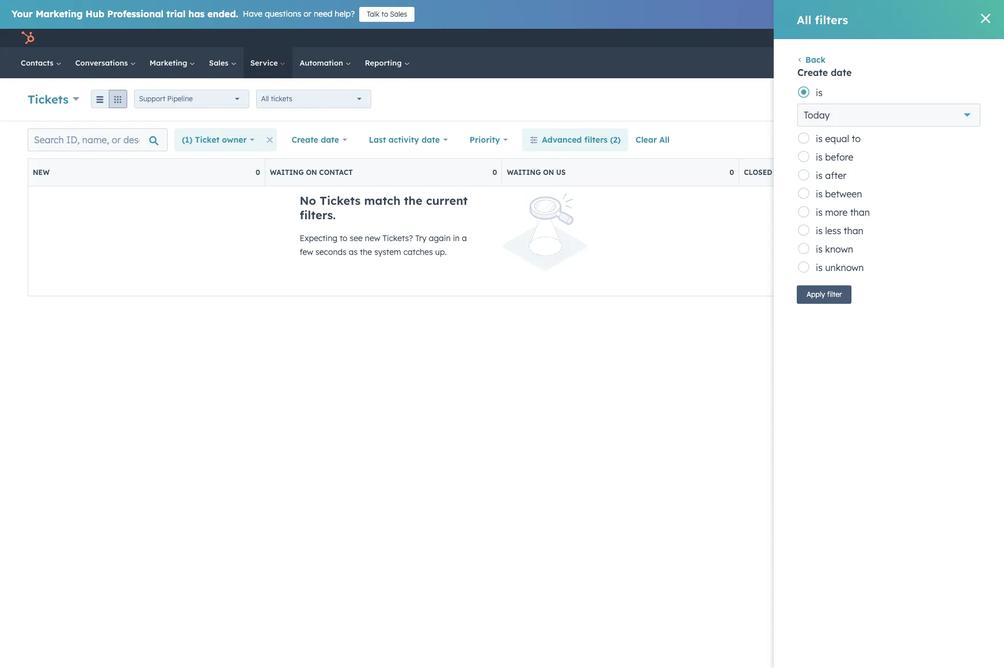 Task type: locate. For each thing, give the bounding box(es) containing it.
is for is unknown
[[816, 262, 823, 274]]

filters left (2)
[[585, 135, 608, 145]]

all right the clear
[[660, 135, 670, 145]]

1 horizontal spatial all
[[660, 135, 670, 145]]

last activity date button
[[362, 128, 456, 152]]

filter
[[828, 290, 843, 299]]

sales
[[390, 10, 408, 18], [209, 58, 231, 67]]

0
[[256, 168, 260, 177], [493, 168, 497, 177], [730, 168, 735, 177]]

the
[[404, 194, 423, 208], [360, 247, 372, 258]]

group
[[91, 90, 127, 108]]

automation link
[[293, 47, 358, 78]]

marketing
[[36, 8, 83, 20], [150, 58, 190, 67]]

your
[[12, 8, 33, 20]]

1 vertical spatial to
[[852, 133, 861, 145]]

0 for contact
[[493, 168, 497, 177]]

tickets button
[[28, 91, 79, 107]]

all left the tickets
[[261, 94, 269, 103]]

hub
[[86, 8, 104, 20]]

is for is equal to
[[816, 133, 823, 145]]

than right more
[[851, 207, 870, 218]]

1 vertical spatial tickets
[[320, 194, 361, 208]]

2 vertical spatial to
[[340, 233, 348, 244]]

1 on from the left
[[306, 168, 317, 177]]

0 vertical spatial create date
[[798, 67, 852, 78]]

back button
[[797, 55, 826, 65]]

reporting
[[365, 58, 404, 67]]

service link
[[244, 47, 293, 78]]

create up waiting on contact
[[292, 135, 319, 145]]

notifications image
[[915, 34, 926, 44]]

before
[[826, 152, 854, 163]]

2 horizontal spatial 0
[[730, 168, 735, 177]]

date inside popup button
[[422, 135, 440, 145]]

to left 'see'
[[340, 233, 348, 244]]

7 is from the top
[[816, 225, 823, 237]]

close image
[[982, 14, 991, 23]]

conversations
[[75, 58, 130, 67]]

actions
[[819, 95, 843, 104]]

3 0 from the left
[[730, 168, 735, 177]]

0 horizontal spatial on
[[306, 168, 317, 177]]

filters.
[[300, 208, 336, 222]]

2 waiting from the left
[[507, 168, 541, 177]]

5 is from the top
[[816, 188, 823, 200]]

on for contact
[[306, 168, 317, 177]]

1 0 from the left
[[256, 168, 260, 177]]

date up actions popup button
[[831, 67, 852, 78]]

on
[[306, 168, 317, 177], [543, 168, 554, 177]]

music
[[952, 33, 972, 43]]

0 horizontal spatial the
[[360, 247, 372, 258]]

less
[[826, 225, 842, 237]]

closed
[[744, 168, 773, 177]]

6 is from the top
[[816, 207, 823, 218]]

1 vertical spatial marketing
[[150, 58, 190, 67]]

system
[[375, 247, 401, 258]]

tickets
[[28, 92, 69, 106], [320, 194, 361, 208]]

your marketing hub professional trial has ended. have questions or need help?
[[12, 8, 355, 20]]

2 horizontal spatial date
[[831, 67, 852, 78]]

1 vertical spatial create date
[[292, 135, 339, 145]]

waiting for waiting on us
[[507, 168, 541, 177]]

all up the 'upgrade'
[[797, 12, 812, 27]]

is left less
[[816, 225, 823, 237]]

is down is after
[[816, 188, 823, 200]]

filters up calling icon dropdown button
[[816, 12, 849, 27]]

few
[[300, 247, 313, 258]]

8 is from the top
[[816, 244, 823, 255]]

hubspot image
[[21, 31, 35, 45]]

clear all button
[[629, 128, 678, 152]]

create inside "button"
[[926, 95, 947, 104]]

1 is from the top
[[816, 87, 823, 99]]

filters inside button
[[585, 135, 608, 145]]

1 horizontal spatial 0
[[493, 168, 497, 177]]

waiting on us
[[507, 168, 566, 177]]

1 waiting from the left
[[270, 168, 304, 177]]

1 horizontal spatial create date
[[798, 67, 852, 78]]

match
[[364, 194, 401, 208]]

on for us
[[543, 168, 554, 177]]

1 horizontal spatial waiting
[[507, 168, 541, 177]]

marketing left hub
[[36, 8, 83, 20]]

2 0 from the left
[[493, 168, 497, 177]]

close image
[[977, 10, 986, 19]]

1 horizontal spatial to
[[382, 10, 388, 18]]

create ticket button
[[916, 90, 977, 109]]

is down board
[[816, 152, 823, 163]]

on left 'us'
[[543, 168, 554, 177]]

all inside popup button
[[261, 94, 269, 103]]

0 left closed
[[730, 168, 735, 177]]

2 is from the top
[[816, 133, 823, 145]]

actions button
[[809, 90, 859, 109]]

to right equal
[[852, 133, 861, 145]]

is up today
[[816, 87, 823, 99]]

0 vertical spatial filters
[[816, 12, 849, 27]]

1 horizontal spatial marketing
[[150, 58, 190, 67]]

1 horizontal spatial tickets
[[320, 194, 361, 208]]

create down back button
[[798, 67, 829, 78]]

upgrade image
[[778, 34, 788, 44]]

contacts link
[[14, 47, 68, 78]]

help button
[[872, 29, 892, 47]]

to for talk to sales
[[382, 10, 388, 18]]

2 vertical spatial create
[[292, 135, 319, 145]]

apply
[[807, 290, 826, 299]]

(2)
[[610, 135, 621, 145]]

0 down priority popup button
[[493, 168, 497, 177]]

today
[[804, 109, 830, 121]]

no tickets match the current filters.
[[300, 194, 468, 222]]

is left after
[[816, 170, 823, 181]]

to
[[382, 10, 388, 18], [852, 133, 861, 145], [340, 233, 348, 244]]

0 vertical spatial than
[[851, 207, 870, 218]]

1 vertical spatial all
[[261, 94, 269, 103]]

2 horizontal spatial create
[[926, 95, 947, 104]]

priority button
[[462, 128, 516, 152]]

all inside button
[[660, 135, 670, 145]]

to right talk at the left of the page
[[382, 10, 388, 18]]

create left ticket
[[926, 95, 947, 104]]

sales right talk at the left of the page
[[390, 10, 408, 18]]

advanced
[[542, 135, 582, 145]]

is left equal
[[816, 133, 823, 145]]

all filters
[[797, 12, 849, 27]]

tickets down contacts link on the left top
[[28, 92, 69, 106]]

0 vertical spatial tickets
[[28, 92, 69, 106]]

waiting on contact
[[270, 168, 353, 177]]

is down is known
[[816, 262, 823, 274]]

1 horizontal spatial the
[[404, 194, 423, 208]]

create date up waiting on contact
[[292, 135, 339, 145]]

2 on from the left
[[543, 168, 554, 177]]

menu
[[777, 29, 991, 47]]

waiting
[[270, 168, 304, 177], [507, 168, 541, 177]]

date
[[831, 67, 852, 78], [321, 135, 339, 145], [422, 135, 440, 145]]

ended.
[[208, 8, 238, 20]]

is for is between
[[816, 188, 823, 200]]

3 is from the top
[[816, 152, 823, 163]]

clear
[[636, 135, 657, 145]]

1 vertical spatial the
[[360, 247, 372, 258]]

tickets down contact
[[320, 194, 361, 208]]

1 horizontal spatial date
[[422, 135, 440, 145]]

create date button
[[284, 128, 355, 152]]

1 vertical spatial filters
[[585, 135, 608, 145]]

0 horizontal spatial 0
[[256, 168, 260, 177]]

create date
[[798, 67, 852, 78], [292, 135, 339, 145]]

Search HubSpot search field
[[843, 53, 984, 73]]

all for all filters
[[797, 12, 812, 27]]

0 vertical spatial sales
[[390, 10, 408, 18]]

is for is
[[816, 87, 823, 99]]

is for is less than
[[816, 225, 823, 237]]

is equal to
[[816, 133, 861, 145]]

2 horizontal spatial all
[[797, 12, 812, 27]]

to inside button
[[382, 10, 388, 18]]

sales left the service on the top
[[209, 58, 231, 67]]

date right activity
[[422, 135, 440, 145]]

up.
[[435, 247, 447, 258]]

0 vertical spatial the
[[404, 194, 423, 208]]

no
[[300, 194, 316, 208]]

0 horizontal spatial create
[[292, 135, 319, 145]]

support pipeline button
[[134, 90, 249, 108]]

on left contact
[[306, 168, 317, 177]]

the right as
[[360, 247, 372, 258]]

than for is less than
[[844, 225, 864, 237]]

the right match
[[404, 194, 423, 208]]

expecting
[[300, 233, 338, 244]]

0 horizontal spatial tickets
[[28, 92, 69, 106]]

settings image
[[896, 34, 906, 44]]

catches
[[404, 247, 433, 258]]

is left more
[[816, 207, 823, 218]]

or
[[304, 9, 312, 19]]

filters
[[816, 12, 849, 27], [585, 135, 608, 145]]

date inside popup button
[[321, 135, 339, 145]]

0 horizontal spatial filters
[[585, 135, 608, 145]]

board
[[812, 135, 837, 145]]

0 horizontal spatial all
[[261, 94, 269, 103]]

ticket
[[195, 135, 220, 145]]

1 horizontal spatial on
[[543, 168, 554, 177]]

the inside no tickets match the current filters.
[[404, 194, 423, 208]]

sales link
[[202, 47, 244, 78]]

is left known
[[816, 244, 823, 255]]

1 horizontal spatial sales
[[390, 10, 408, 18]]

marketing link
[[143, 47, 202, 78]]

waiting left 'us'
[[507, 168, 541, 177]]

us
[[557, 168, 566, 177]]

9 is from the top
[[816, 262, 823, 274]]

0 down (1) ticket owner popup button
[[256, 168, 260, 177]]

again
[[429, 233, 451, 244]]

2 horizontal spatial to
[[852, 133, 861, 145]]

date up contact
[[321, 135, 339, 145]]

0 horizontal spatial sales
[[209, 58, 231, 67]]

have
[[243, 9, 263, 19]]

after
[[826, 170, 847, 181]]

music button
[[933, 29, 990, 47]]

is known
[[816, 244, 854, 255]]

0 horizontal spatial waiting
[[270, 168, 304, 177]]

than right less
[[844, 225, 864, 237]]

0 vertical spatial all
[[797, 12, 812, 27]]

greg robinson image
[[940, 33, 950, 43]]

to inside expecting to see new tickets? try again in a few seconds as the system catches up.
[[340, 233, 348, 244]]

0 vertical spatial marketing
[[36, 8, 83, 20]]

owner
[[222, 135, 247, 145]]

0 horizontal spatial date
[[321, 135, 339, 145]]

0 horizontal spatial to
[[340, 233, 348, 244]]

0 vertical spatial to
[[382, 10, 388, 18]]

marketing up support pipeline
[[150, 58, 190, 67]]

is for is before
[[816, 152, 823, 163]]

1 vertical spatial than
[[844, 225, 864, 237]]

1 vertical spatial sales
[[209, 58, 231, 67]]

import button
[[866, 90, 909, 109]]

1 horizontal spatial filters
[[816, 12, 849, 27]]

ticket
[[949, 95, 967, 104]]

waiting up no
[[270, 168, 304, 177]]

2 vertical spatial all
[[660, 135, 670, 145]]

advanced filters (2)
[[542, 135, 621, 145]]

create date down the back
[[798, 67, 852, 78]]

4 is from the top
[[816, 170, 823, 181]]

(1) ticket owner button
[[175, 128, 262, 152]]

0 vertical spatial create
[[798, 67, 829, 78]]

0 horizontal spatial create date
[[292, 135, 339, 145]]

1 vertical spatial create
[[926, 95, 947, 104]]



Task type: describe. For each thing, give the bounding box(es) containing it.
marketplaces image
[[853, 34, 863, 44]]

is less than
[[816, 225, 864, 237]]

group inside tickets banner
[[91, 90, 127, 108]]

questions
[[265, 9, 302, 19]]

(1)
[[182, 135, 193, 145]]

Search ID, name, or description search field
[[28, 128, 168, 152]]

talk
[[367, 10, 380, 18]]

menu containing music
[[777, 29, 991, 47]]

activity
[[389, 135, 419, 145]]

waiting for waiting on contact
[[270, 168, 304, 177]]

last activity date
[[369, 135, 440, 145]]

automation
[[300, 58, 346, 67]]

is for is known
[[816, 244, 823, 255]]

tickets
[[271, 94, 292, 103]]

import
[[876, 95, 899, 104]]

reporting link
[[358, 47, 417, 78]]

help?
[[335, 9, 355, 19]]

sales inside button
[[390, 10, 408, 18]]

all tickets button
[[256, 90, 371, 108]]

is for is more than
[[816, 207, 823, 218]]

has
[[189, 8, 205, 20]]

1 horizontal spatial create
[[798, 67, 829, 78]]

is unknown
[[816, 262, 865, 274]]

board actions button
[[798, 128, 889, 152]]

calling icon image
[[828, 33, 839, 44]]

0 for us
[[730, 168, 735, 177]]

create date inside popup button
[[292, 135, 339, 145]]

talk to sales
[[367, 10, 408, 18]]

upgrade
[[790, 34, 821, 43]]

apply filter button
[[797, 286, 852, 304]]

last
[[369, 135, 386, 145]]

service
[[250, 58, 280, 67]]

all tickets
[[261, 94, 292, 103]]

need
[[314, 9, 333, 19]]

support pipeline
[[139, 94, 193, 103]]

is more than
[[816, 207, 870, 218]]

actions
[[839, 135, 868, 145]]

known
[[826, 244, 854, 255]]

priority
[[470, 135, 500, 145]]

all for all tickets
[[261, 94, 269, 103]]

see
[[350, 233, 363, 244]]

today button
[[798, 104, 981, 127]]

tickets inside no tickets match the current filters.
[[320, 194, 361, 208]]

contact
[[319, 168, 353, 177]]

conversations link
[[68, 47, 143, 78]]

expecting to see new tickets? try again in a few seconds as the system catches up.
[[300, 233, 467, 258]]

the inside expecting to see new tickets? try again in a few seconds as the system catches up.
[[360, 247, 372, 258]]

filters for advanced
[[585, 135, 608, 145]]

professional
[[107, 8, 164, 20]]

marketplaces button
[[846, 29, 870, 47]]

board actions
[[812, 135, 868, 145]]

notifications button
[[911, 29, 930, 47]]

tickets inside popup button
[[28, 92, 69, 106]]

create inside popup button
[[292, 135, 319, 145]]

support
[[139, 94, 165, 103]]

between
[[826, 188, 863, 200]]

talk to sales button
[[360, 7, 415, 22]]

contacts
[[21, 58, 56, 67]]

tickets?
[[383, 233, 413, 244]]

is between
[[816, 188, 863, 200]]

filters for all
[[816, 12, 849, 27]]

a
[[462, 233, 467, 244]]

tickets banner
[[28, 87, 977, 109]]

more
[[826, 207, 848, 218]]

is for is after
[[816, 170, 823, 181]]

unknown
[[826, 262, 865, 274]]

calling icon button
[[824, 31, 843, 46]]

advanced filters (2) button
[[523, 128, 629, 152]]

current
[[426, 194, 468, 208]]

clear all
[[636, 135, 670, 145]]

new
[[33, 168, 50, 177]]

trial
[[167, 8, 186, 20]]

(1) ticket owner
[[182, 135, 247, 145]]

than for is more than
[[851, 207, 870, 218]]

apply filter
[[807, 290, 843, 299]]

back
[[806, 55, 826, 65]]

settings link
[[894, 32, 908, 44]]

to for expecting to see new tickets? try again in a few seconds as the system catches up.
[[340, 233, 348, 244]]

create ticket
[[926, 95, 967, 104]]

help image
[[877, 34, 887, 44]]

0 horizontal spatial marketing
[[36, 8, 83, 20]]

new
[[365, 233, 381, 244]]

as
[[349, 247, 358, 258]]

try
[[416, 233, 427, 244]]



Task type: vqa. For each thing, say whether or not it's contained in the screenshot.
All filters
yes



